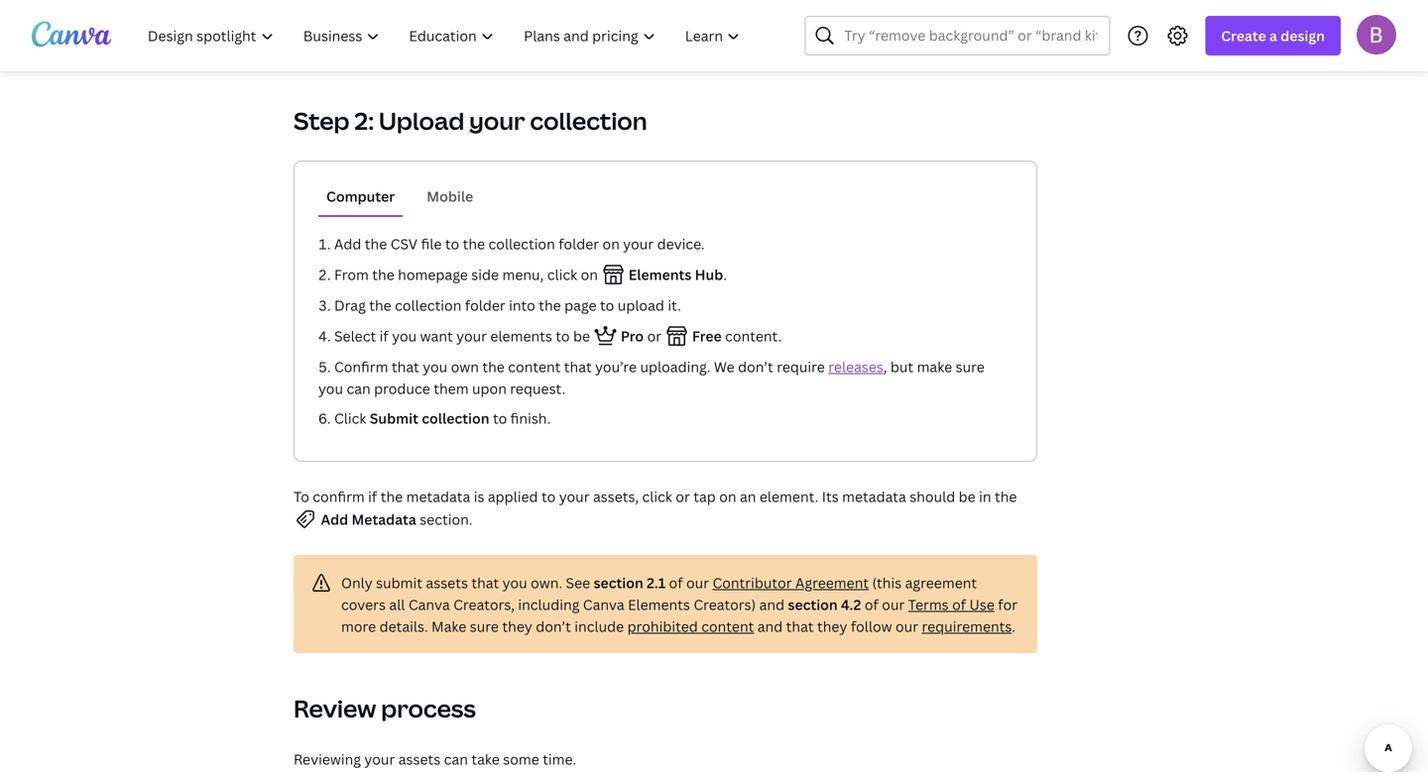 Task type: describe. For each thing, give the bounding box(es) containing it.
file
[[421, 235, 442, 254]]

metadata
[[352, 510, 416, 529]]

in
[[979, 488, 992, 507]]

and inside (this agreement covers all canva creators, including canva elements creators) and
[[760, 596, 785, 615]]

menu,
[[503, 265, 544, 284]]

add the csv file to the collection folder on your device.
[[334, 235, 705, 254]]

page
[[565, 296, 597, 315]]

releases link
[[829, 358, 884, 377]]

follow
[[851, 618, 893, 636]]

0 horizontal spatial click
[[547, 265, 578, 284]]

your right the upload
[[469, 105, 525, 137]]

1 vertical spatial if
[[368, 488, 377, 507]]

make
[[432, 618, 467, 636]]

that up the creators,
[[472, 574, 499, 593]]

add for add the csv file to the collection folder on your device.
[[334, 235, 362, 254]]

they inside for more details. make sure they don't include
[[502, 618, 533, 636]]

from the homepage side menu, click on
[[334, 265, 602, 284]]

take
[[472, 751, 500, 769]]

them
[[434, 380, 469, 398]]

the right from
[[372, 265, 395, 284]]

create a design button
[[1206, 16, 1341, 56]]

the up from the homepage side menu, click on
[[463, 235, 485, 254]]

want
[[420, 327, 453, 346]]

1 horizontal spatial of
[[865, 596, 879, 615]]

2 canva from the left
[[583, 596, 625, 615]]

create a design
[[1222, 26, 1326, 45]]

assets for submit
[[426, 574, 468, 593]]

review
[[294, 693, 376, 725]]

tap
[[694, 488, 716, 507]]

1 horizontal spatial click
[[642, 488, 673, 507]]

we
[[714, 358, 735, 377]]

4.2
[[841, 596, 862, 615]]

add for add metadata section.
[[321, 510, 348, 529]]

0 horizontal spatial of
[[669, 574, 683, 593]]

terms
[[909, 596, 949, 615]]

1 horizontal spatial if
[[380, 327, 389, 346]]

but
[[891, 358, 914, 377]]

to down page
[[556, 327, 570, 346]]

step
[[294, 105, 350, 137]]

its
[[822, 488, 839, 507]]

computer button
[[318, 178, 403, 215]]

drag the collection folder into the page to upload it.
[[334, 296, 682, 315]]

upload
[[618, 296, 665, 315]]

for
[[998, 596, 1018, 615]]

0 horizontal spatial folder
[[465, 296, 506, 315]]

design
[[1281, 26, 1326, 45]]

review process
[[294, 693, 476, 725]]

submit
[[370, 409, 419, 428]]

1 elements from the top
[[629, 265, 692, 284]]

create
[[1222, 26, 1267, 45]]

you're
[[595, 358, 637, 377]]

time.
[[543, 751, 576, 769]]

computer
[[326, 187, 395, 206]]

the right in
[[995, 488, 1017, 507]]

0 horizontal spatial be
[[573, 327, 590, 346]]

the up upon
[[483, 358, 505, 377]]

confirm
[[334, 358, 388, 377]]

2.1
[[647, 574, 666, 593]]

0 vertical spatial section
[[594, 574, 644, 593]]

contributor
[[713, 574, 792, 593]]

to
[[294, 488, 309, 507]]

agreement
[[905, 574, 977, 593]]

creators)
[[694, 596, 756, 615]]

0 vertical spatial or
[[644, 327, 665, 346]]

terms of use link
[[909, 596, 995, 615]]

the up add metadata section.
[[381, 488, 403, 507]]

a
[[1270, 26, 1278, 45]]

1 horizontal spatial folder
[[559, 235, 599, 254]]

,
[[884, 358, 887, 377]]

that left you're
[[564, 358, 592, 377]]

see
[[566, 574, 591, 593]]

content.
[[722, 327, 782, 346]]

free
[[689, 327, 722, 346]]

that up produce
[[392, 358, 419, 377]]

1 vertical spatial our
[[882, 596, 905, 615]]

2 horizontal spatial of
[[953, 596, 967, 615]]

make
[[917, 358, 953, 377]]

prohibited content link
[[628, 618, 754, 636]]

process
[[381, 693, 476, 725]]

contributor agreement link
[[713, 574, 869, 593]]

confirm that you own the content that you're uploading. we don't require releases
[[334, 358, 884, 377]]

assets for your
[[399, 751, 441, 769]]

add metadata section.
[[321, 510, 473, 529]]

click
[[334, 409, 367, 428]]

your down review process
[[365, 751, 395, 769]]

it.
[[668, 296, 682, 315]]

into
[[509, 296, 536, 315]]

2 they from the left
[[818, 618, 848, 636]]

upload
[[379, 105, 465, 137]]

produce
[[374, 380, 430, 398]]

elements hub
[[625, 265, 724, 284]]

elements
[[491, 327, 552, 346]]

select if you want your elements to be
[[334, 327, 594, 346]]

device.
[[657, 235, 705, 254]]

to confirm if the metadata is applied to your assets, click or tap on an element. its metadata should be in the
[[294, 488, 1017, 507]]

applied
[[488, 488, 538, 507]]

you inside , but make sure you can produce them upon request.
[[318, 380, 343, 398]]

your left assets,
[[559, 488, 590, 507]]

prohibited
[[628, 618, 698, 636]]

2 vertical spatial our
[[896, 618, 919, 636]]

all
[[389, 596, 405, 615]]

reviewing
[[294, 751, 361, 769]]



Task type: locate. For each thing, give the bounding box(es) containing it.
be left in
[[959, 488, 976, 507]]

metadata up 'section.'
[[406, 488, 471, 507]]

1 vertical spatial sure
[[470, 618, 499, 636]]

that
[[392, 358, 419, 377], [564, 358, 592, 377], [472, 574, 499, 593], [786, 618, 814, 636]]

0 vertical spatial elements
[[629, 265, 692, 284]]

section up prohibited content and that they follow our requirements .
[[788, 596, 838, 615]]

1 horizontal spatial or
[[676, 488, 690, 507]]

1 vertical spatial be
[[959, 488, 976, 507]]

add up from
[[334, 235, 362, 254]]

click
[[547, 265, 578, 284], [642, 488, 673, 507]]

bob builder image
[[1357, 15, 1397, 54]]

2:
[[355, 105, 374, 137]]

prohibited content and that they follow our requirements .
[[628, 618, 1016, 636]]

0 horizontal spatial don't
[[536, 618, 571, 636]]

assets,
[[593, 488, 639, 507]]

or down 'upload'
[[644, 327, 665, 346]]

don't inside for more details. make sure they don't include
[[536, 618, 571, 636]]

releases
[[829, 358, 884, 377]]

0 horizontal spatial on
[[581, 265, 598, 284]]

assets
[[426, 574, 468, 593], [399, 751, 441, 769]]

0 vertical spatial .
[[724, 265, 727, 284]]

to right file
[[445, 235, 460, 254]]

1 metadata from the left
[[406, 488, 471, 507]]

1 horizontal spatial on
[[603, 235, 620, 254]]

0 horizontal spatial metadata
[[406, 488, 471, 507]]

only submit assets that you own. see section 2.1 of our contributor agreement
[[341, 574, 869, 593]]

elements down 2.1
[[628, 596, 690, 615]]

sure down the creators,
[[470, 618, 499, 636]]

1 canva from the left
[[409, 596, 450, 615]]

0 vertical spatial assets
[[426, 574, 468, 593]]

0 horizontal spatial .
[[724, 265, 727, 284]]

1 vertical spatial .
[[1012, 618, 1016, 636]]

1 vertical spatial elements
[[628, 596, 690, 615]]

can
[[347, 380, 371, 398], [444, 751, 468, 769]]

use
[[970, 596, 995, 615]]

finish.
[[511, 409, 551, 428]]

on up page
[[581, 265, 598, 284]]

0 vertical spatial be
[[573, 327, 590, 346]]

and down contributor agreement link
[[760, 596, 785, 615]]

1 horizontal spatial don't
[[738, 358, 774, 377]]

content up request.
[[508, 358, 561, 377]]

don't down content.
[[738, 358, 774, 377]]

upon
[[472, 380, 507, 398]]

2 horizontal spatial on
[[720, 488, 737, 507]]

creators,
[[454, 596, 515, 615]]

1 vertical spatial assets
[[399, 751, 441, 769]]

reviewing your assets can take some time.
[[294, 751, 576, 769]]

from
[[334, 265, 369, 284]]

sure
[[956, 358, 985, 377], [470, 618, 499, 636]]

1 horizontal spatial be
[[959, 488, 976, 507]]

on up 'upload'
[[603, 235, 620, 254]]

csv
[[391, 235, 418, 254]]

be down page
[[573, 327, 590, 346]]

canva down 'only submit assets that you own. see section 2.1 of our contributor agreement'
[[583, 596, 625, 615]]

our down section 4.2 of our terms of use
[[896, 618, 919, 636]]

1 vertical spatial on
[[581, 265, 598, 284]]

1 vertical spatial click
[[642, 488, 673, 507]]

1 vertical spatial can
[[444, 751, 468, 769]]

1 horizontal spatial canva
[[583, 596, 625, 615]]

our down the (this
[[882, 596, 905, 615]]

that down contributor agreement link
[[786, 618, 814, 636]]

element.
[[760, 488, 819, 507]]

the right into
[[539, 296, 561, 315]]

an
[[740, 488, 756, 507]]

2 metadata from the left
[[843, 488, 907, 507]]

1 horizontal spatial sure
[[956, 358, 985, 377]]

0 vertical spatial and
[[760, 596, 785, 615]]

0 horizontal spatial canva
[[409, 596, 450, 615]]

drag
[[334, 296, 366, 315]]

content down creators)
[[702, 618, 754, 636]]

canva
[[409, 596, 450, 615], [583, 596, 625, 615]]

1 horizontal spatial content
[[702, 618, 754, 636]]

assets up the creators,
[[426, 574, 468, 593]]

for more details. make sure they don't include
[[341, 596, 1018, 636]]

they down 4.2
[[818, 618, 848, 636]]

our up creators)
[[687, 574, 709, 593]]

1 vertical spatial don't
[[536, 618, 571, 636]]

your up own
[[457, 327, 487, 346]]

, but make sure you can produce them upon request.
[[318, 358, 985, 398]]

1 vertical spatial add
[[321, 510, 348, 529]]

to left finish.
[[493, 409, 507, 428]]

step 2: upload your collection
[[294, 105, 647, 137]]

covers
[[341, 596, 386, 615]]

0 vertical spatial content
[[508, 358, 561, 377]]

click up page
[[547, 265, 578, 284]]

0 horizontal spatial sure
[[470, 618, 499, 636]]

own.
[[531, 574, 563, 593]]

can inside , but make sure you can produce them upon request.
[[347, 380, 371, 398]]

metadata right its
[[843, 488, 907, 507]]

0 vertical spatial don't
[[738, 358, 774, 377]]

0 horizontal spatial content
[[508, 358, 561, 377]]

can down 'confirm'
[[347, 380, 371, 398]]

submit
[[376, 574, 423, 593]]

section 4.2 of our terms of use
[[788, 596, 995, 615]]

should
[[910, 488, 956, 507]]

1 horizontal spatial can
[[444, 751, 468, 769]]

some
[[503, 751, 540, 769]]

top level navigation element
[[135, 16, 757, 56]]

1 horizontal spatial they
[[818, 618, 848, 636]]

select
[[334, 327, 376, 346]]

2 vertical spatial on
[[720, 488, 737, 507]]

hub
[[695, 265, 724, 284]]

click right assets,
[[642, 488, 673, 507]]

mobile
[[427, 187, 473, 206]]

2 elements from the top
[[628, 596, 690, 615]]

on left an
[[720, 488, 737, 507]]

1 vertical spatial or
[[676, 488, 690, 507]]

pro
[[618, 327, 644, 346]]

including
[[518, 596, 580, 615]]

if right select
[[380, 327, 389, 346]]

0 vertical spatial folder
[[559, 235, 599, 254]]

don't down including
[[536, 618, 571, 636]]

0 horizontal spatial if
[[368, 488, 377, 507]]

add
[[334, 235, 362, 254], [321, 510, 348, 529]]

elements inside (this agreement covers all canva creators, including canva elements creators) and
[[628, 596, 690, 615]]

add down confirm
[[321, 510, 348, 529]]

more
[[341, 618, 376, 636]]

1 horizontal spatial metadata
[[843, 488, 907, 507]]

0 vertical spatial add
[[334, 235, 362, 254]]

side
[[472, 265, 499, 284]]

to right page
[[600, 296, 615, 315]]

to
[[445, 235, 460, 254], [600, 296, 615, 315], [556, 327, 570, 346], [493, 409, 507, 428], [542, 488, 556, 507]]

1 vertical spatial folder
[[465, 296, 506, 315]]

1 horizontal spatial .
[[1012, 618, 1016, 636]]

requirements
[[922, 618, 1012, 636]]

and down contributor
[[758, 618, 783, 636]]

click submit collection to finish.
[[334, 409, 551, 428]]

don't
[[738, 358, 774, 377], [536, 618, 571, 636]]

you left own.
[[503, 574, 528, 593]]

0 vertical spatial click
[[547, 265, 578, 284]]

sure right make
[[956, 358, 985, 377]]

content
[[508, 358, 561, 377], [702, 618, 754, 636]]

0 vertical spatial if
[[380, 327, 389, 346]]

0 horizontal spatial can
[[347, 380, 371, 398]]

you left want
[[392, 327, 417, 346]]

your left device.
[[623, 235, 654, 254]]

and
[[760, 596, 785, 615], [758, 618, 783, 636]]

our
[[687, 574, 709, 593], [882, 596, 905, 615], [896, 618, 919, 636]]

0 vertical spatial our
[[687, 574, 709, 593]]

they down including
[[502, 618, 533, 636]]

0 vertical spatial sure
[[956, 358, 985, 377]]

(this agreement covers all canva creators, including canva elements creators) and
[[341, 574, 977, 615]]

of right 2.1
[[669, 574, 683, 593]]

you up "click"
[[318, 380, 343, 398]]

assets down process
[[399, 751, 441, 769]]

folder up page
[[559, 235, 599, 254]]

uploading.
[[640, 358, 711, 377]]

1 vertical spatial and
[[758, 618, 783, 636]]

requirements link
[[922, 618, 1012, 636]]

if
[[380, 327, 389, 346], [368, 488, 377, 507]]

section left 2.1
[[594, 574, 644, 593]]

homepage
[[398, 265, 468, 284]]

or left the tap
[[676, 488, 690, 507]]

only
[[341, 574, 373, 593]]

0 horizontal spatial or
[[644, 327, 665, 346]]

your
[[469, 105, 525, 137], [623, 235, 654, 254], [457, 327, 487, 346], [559, 488, 590, 507], [365, 751, 395, 769]]

if up the metadata
[[368, 488, 377, 507]]

mobile button
[[419, 178, 481, 215]]

the right drag
[[369, 296, 392, 315]]

1 vertical spatial section
[[788, 596, 838, 615]]

1 they from the left
[[502, 618, 533, 636]]

the left csv
[[365, 235, 387, 254]]

section.
[[420, 510, 473, 529]]

Try "remove background" or "brand kit" search field
[[845, 17, 1098, 55]]

0 horizontal spatial they
[[502, 618, 533, 636]]

metadata
[[406, 488, 471, 507], [843, 488, 907, 507]]

1 horizontal spatial section
[[788, 596, 838, 615]]

elements up the it.
[[629, 265, 692, 284]]

folder down side
[[465, 296, 506, 315]]

(this
[[873, 574, 902, 593]]

of right 4.2
[[865, 596, 879, 615]]

0 vertical spatial can
[[347, 380, 371, 398]]

agreement
[[796, 574, 869, 593]]

of left use
[[953, 596, 967, 615]]

1 vertical spatial content
[[702, 618, 754, 636]]

be
[[573, 327, 590, 346], [959, 488, 976, 507]]

to right applied on the bottom left
[[542, 488, 556, 507]]

include
[[575, 618, 624, 636]]

sure inside , but make sure you can produce them upon request.
[[956, 358, 985, 377]]

0 horizontal spatial section
[[594, 574, 644, 593]]

you up them
[[423, 358, 448, 377]]

request.
[[510, 380, 566, 398]]

can left take
[[444, 751, 468, 769]]

0 vertical spatial on
[[603, 235, 620, 254]]

sure inside for more details. make sure they don't include
[[470, 618, 499, 636]]

canva up make
[[409, 596, 450, 615]]



Task type: vqa. For each thing, say whether or not it's contained in the screenshot.
the element.
yes



